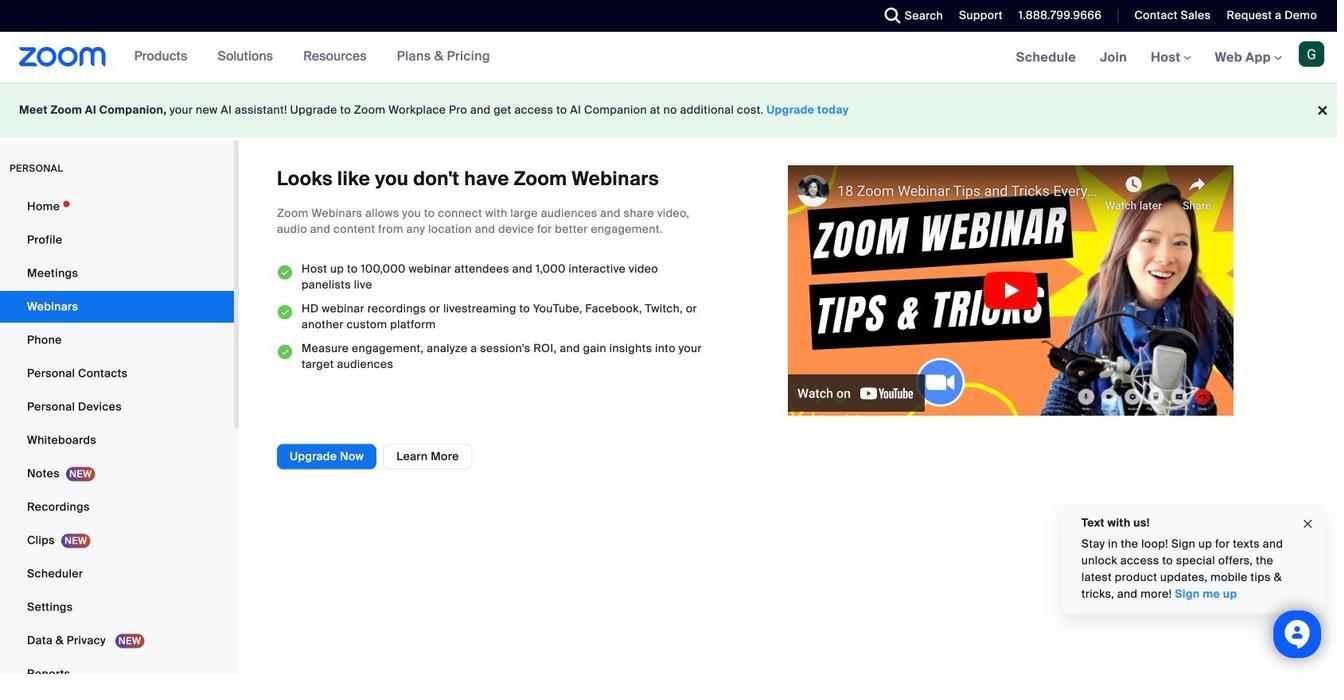 Task type: locate. For each thing, give the bounding box(es) containing it.
profile picture image
[[1299, 41, 1324, 67]]

personal menu menu
[[0, 191, 234, 675]]

footer
[[0, 83, 1337, 138]]

banner
[[0, 32, 1337, 84]]

zoom logo image
[[19, 47, 106, 67]]



Task type: describe. For each thing, give the bounding box(es) containing it.
close image
[[1301, 516, 1314, 534]]

meetings navigation
[[1004, 32, 1337, 84]]

product information navigation
[[122, 32, 502, 83]]



Task type: vqa. For each thing, say whether or not it's contained in the screenshot.
second heading from the right
no



